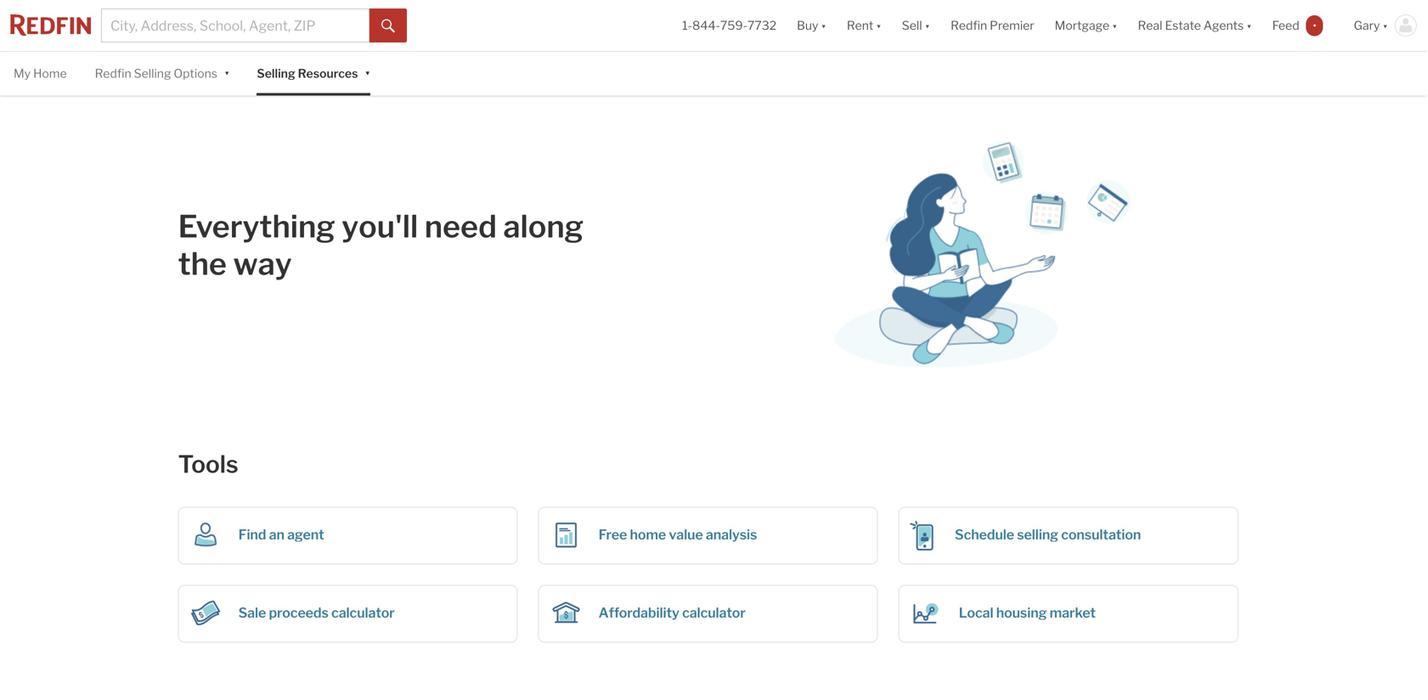 Task type: vqa. For each thing, say whether or not it's contained in the screenshot.
Agent talking to customers in front of Redfin-listed home image
no



Task type: locate. For each thing, give the bounding box(es) containing it.
▾ inside redfin selling options ▾
[[224, 65, 230, 79]]

1 selling from the left
[[134, 66, 171, 81]]

844-
[[693, 18, 720, 33]]

chart image inside local housing market button
[[906, 592, 947, 633]]

sale proceeds calculator
[[238, 604, 395, 621]]

find an agent button
[[178, 507, 518, 564]]

real
[[1138, 18, 1163, 33]]

redfin right home at top
[[95, 66, 131, 81]]

0 horizontal spatial selling
[[134, 66, 171, 81]]

2 selling from the left
[[257, 66, 295, 81]]

affordability calculator
[[599, 604, 746, 621]]

1-844-759-7732 link
[[682, 18, 777, 33]]

local housing market button
[[899, 585, 1239, 643]]

the
[[178, 245, 227, 282]]

sale proceeds calculator button
[[178, 585, 518, 643]]

▾ right resources
[[365, 65, 370, 79]]

mortgage ▾
[[1055, 18, 1118, 33]]

redfin inside button
[[951, 18, 988, 33]]

0 horizontal spatial redfin
[[95, 66, 131, 81]]

1 horizontal spatial calculator
[[682, 604, 746, 621]]

chart image left free
[[546, 514, 587, 555]]

•
[[1313, 19, 1317, 32]]

market
[[1050, 604, 1096, 621]]

selling resources link
[[257, 52, 358, 95]]

calculator
[[331, 604, 395, 621], [682, 604, 746, 621]]

0 horizontal spatial chart image
[[546, 514, 587, 555]]

redfin
[[951, 18, 988, 33], [95, 66, 131, 81]]

chart image left local
[[906, 592, 947, 633]]

redfin inside redfin selling options ▾
[[95, 66, 131, 81]]

▾ right gary
[[1383, 18, 1388, 33]]

▾ inside selling resources ▾
[[365, 65, 370, 79]]

my home
[[14, 66, 67, 81]]

selling inside redfin selling options ▾
[[134, 66, 171, 81]]

0 vertical spatial chart image
[[546, 514, 587, 555]]

everything you'll need along the way
[[178, 208, 584, 282]]

calculator right proceeds
[[331, 604, 395, 621]]

phone image
[[906, 514, 943, 555]]

agents
[[1204, 18, 1244, 33]]

mortgage ▾ button
[[1055, 0, 1118, 51]]

real estate agents ▾ link
[[1138, 0, 1252, 51]]

selling inside selling resources ▾
[[257, 66, 295, 81]]

selling left options
[[134, 66, 171, 81]]

redfin left premier
[[951, 18, 988, 33]]

local housing market
[[959, 604, 1096, 621]]

1-844-759-7732
[[682, 18, 777, 33]]

▾
[[821, 18, 827, 33], [876, 18, 882, 33], [925, 18, 931, 33], [1112, 18, 1118, 33], [1247, 18, 1252, 33], [1383, 18, 1388, 33], [224, 65, 230, 79], [365, 65, 370, 79]]

buy ▾ button
[[787, 0, 837, 51]]

1 horizontal spatial selling
[[257, 66, 295, 81]]

sell ▾ button
[[902, 0, 931, 51]]

selling
[[134, 66, 171, 81], [257, 66, 295, 81]]

0 vertical spatial redfin
[[951, 18, 988, 33]]

free home value analysis button
[[538, 507, 878, 564]]

agent
[[287, 526, 324, 543]]

selling resources image
[[835, 136, 1139, 367]]

sale
[[238, 604, 266, 621]]

analysis
[[706, 526, 757, 543]]

feed
[[1273, 18, 1300, 33]]

my home link
[[14, 52, 67, 95]]

1 vertical spatial redfin
[[95, 66, 131, 81]]

sell ▾
[[902, 18, 931, 33]]

rent ▾ button
[[837, 0, 892, 51]]

chart image
[[546, 514, 587, 555], [906, 592, 947, 633]]

gary
[[1354, 18, 1380, 33]]

1 calculator from the left
[[331, 604, 395, 621]]

housing
[[997, 604, 1047, 621]]

chart image inside free home value analysis button
[[546, 514, 587, 555]]

1 horizontal spatial redfin
[[951, 18, 988, 33]]

sell ▾ button
[[892, 0, 941, 51]]

1 horizontal spatial chart image
[[906, 592, 947, 633]]

selling left resources
[[257, 66, 295, 81]]

calculator right the affordability at the bottom left
[[682, 604, 746, 621]]

find
[[238, 526, 266, 543]]

▾ right 'mortgage'
[[1112, 18, 1118, 33]]

1 vertical spatial chart image
[[906, 592, 947, 633]]

chart image for free
[[546, 514, 587, 555]]

everything
[[178, 208, 335, 245]]

City, Address, School, Agent, ZIP search field
[[101, 8, 370, 42]]

resources
[[298, 66, 358, 81]]

▾ right buy
[[821, 18, 827, 33]]

0 horizontal spatial calculator
[[331, 604, 395, 621]]

▾ right the agents
[[1247, 18, 1252, 33]]

consultation
[[1062, 526, 1141, 543]]

▾ right rent
[[876, 18, 882, 33]]

mortgage
[[1055, 18, 1110, 33]]

schedule selling consultation
[[955, 526, 1141, 543]]

submit search image
[[382, 19, 395, 33]]

▾ right options
[[224, 65, 230, 79]]



Task type: describe. For each thing, give the bounding box(es) containing it.
premier
[[990, 18, 1035, 33]]

along
[[503, 208, 584, 245]]

buy ▾
[[797, 18, 827, 33]]

sell
[[902, 18, 922, 33]]

my
[[14, 66, 31, 81]]

options
[[174, 66, 217, 81]]

need
[[425, 208, 497, 245]]

selling
[[1017, 526, 1059, 543]]

gary ▾
[[1354, 18, 1388, 33]]

you'll
[[342, 208, 418, 245]]

free
[[599, 526, 627, 543]]

mortgage ▾ button
[[1045, 0, 1128, 51]]

redfin selling options ▾
[[95, 65, 230, 81]]

home
[[33, 66, 67, 81]]

redfin premier button
[[941, 0, 1045, 51]]

buy ▾ button
[[797, 0, 827, 51]]

chart image for local
[[906, 592, 947, 633]]

affordability
[[599, 604, 680, 621]]

buy
[[797, 18, 819, 33]]

2 calculator from the left
[[682, 604, 746, 621]]

▾ right sell
[[925, 18, 931, 33]]

1-
[[682, 18, 693, 33]]

schedule selling consultation button
[[899, 507, 1239, 564]]

redfin premier
[[951, 18, 1035, 33]]

home with dollar sign image
[[546, 592, 587, 633]]

tools
[[178, 450, 238, 479]]

7732
[[748, 18, 777, 33]]

value
[[669, 526, 703, 543]]

rent ▾
[[847, 18, 882, 33]]

proceeds
[[269, 604, 329, 621]]

redfin selling options link
[[95, 52, 217, 95]]

rent
[[847, 18, 874, 33]]

dollars image
[[186, 592, 227, 633]]

an
[[269, 526, 285, 543]]

redfin for redfin selling options ▾
[[95, 66, 131, 81]]

home
[[630, 526, 666, 543]]

free home value analysis
[[599, 526, 757, 543]]

real estate agents ▾ button
[[1128, 0, 1262, 51]]

rent ▾ button
[[847, 0, 882, 51]]

selling resources ▾
[[257, 65, 370, 81]]

local
[[959, 604, 994, 621]]

real estate agents ▾
[[1138, 18, 1252, 33]]

redfin for redfin premier
[[951, 18, 988, 33]]

estate
[[1165, 18, 1201, 33]]

759-
[[720, 18, 748, 33]]

way
[[233, 245, 292, 282]]

affordability calculator button
[[538, 585, 878, 643]]

schedule
[[955, 526, 1015, 543]]

agent image
[[186, 514, 227, 555]]

find an agent
[[238, 526, 324, 543]]



